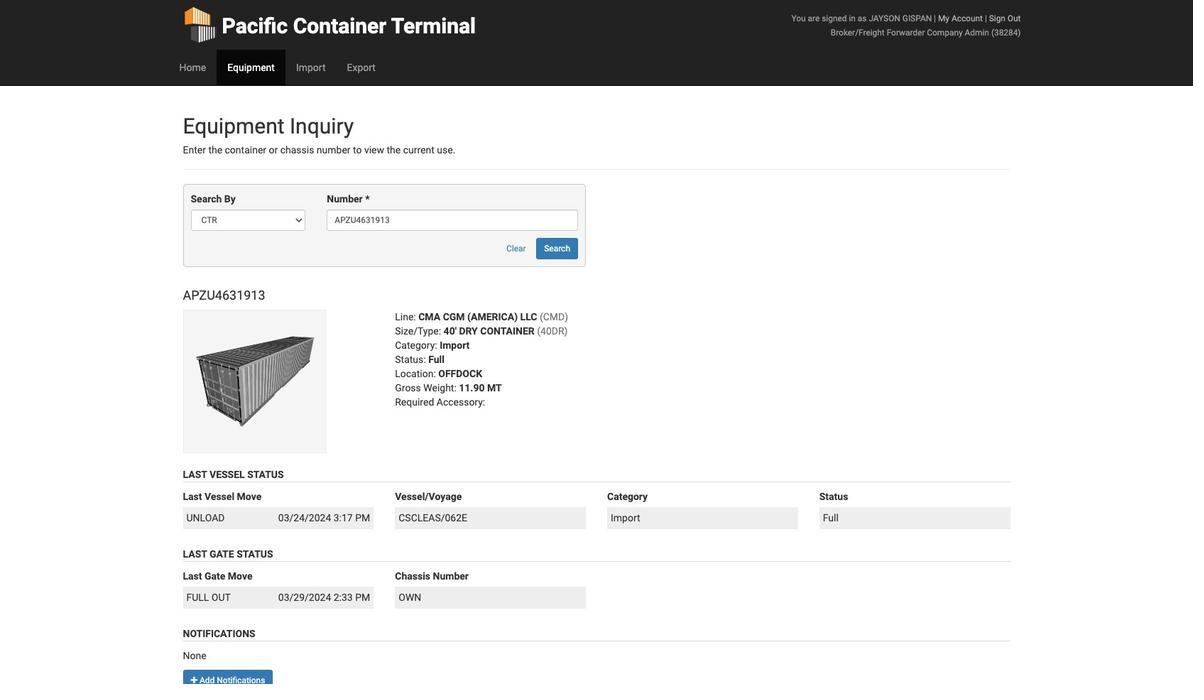 Task type: describe. For each thing, give the bounding box(es) containing it.
plus image
[[191, 676, 197, 684]]

40dr image
[[183, 310, 326, 453]]



Task type: locate. For each thing, give the bounding box(es) containing it.
None text field
[[327, 210, 578, 231]]



Task type: vqa. For each thing, say whether or not it's contained in the screenshot.
dock
no



